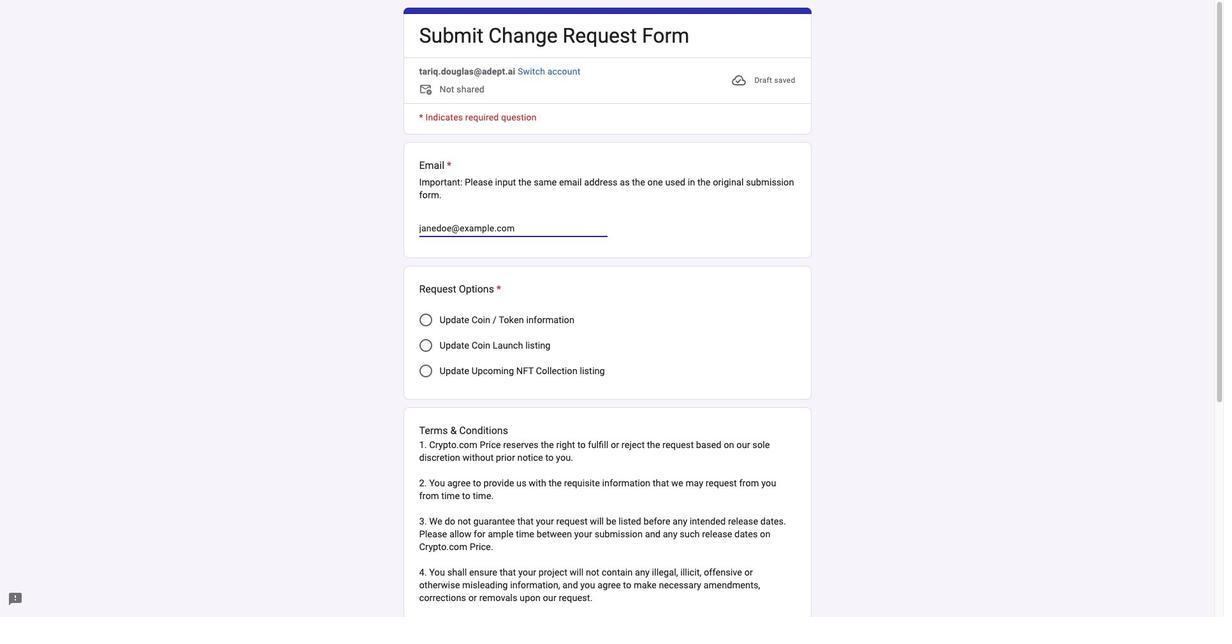Task type: describe. For each thing, give the bounding box(es) containing it.
Update Coin Launch listing radio
[[419, 339, 432, 352]]

update upcoming nft collection listing image
[[419, 365, 432, 378]]

Update Coin / Token information radio
[[419, 314, 432, 327]]

required question element for second heading from the bottom
[[494, 282, 501, 297]]

2 heading from the top
[[419, 158, 796, 174]]

3 heading from the top
[[419, 282, 501, 297]]



Task type: vqa. For each thing, say whether or not it's contained in the screenshot.
seventh the ► from the top of the title List Box
no



Task type: locate. For each thing, give the bounding box(es) containing it.
1 heading from the top
[[419, 22, 690, 50]]

heading
[[419, 22, 690, 50], [419, 158, 796, 174], [419, 282, 501, 297], [419, 424, 796, 439]]

1 vertical spatial required question element
[[494, 282, 501, 297]]

update coin launch listing image
[[419, 339, 432, 352]]

list item
[[403, 408, 812, 617]]

4 heading from the top
[[419, 424, 796, 439]]

0 vertical spatial required question element
[[445, 158, 452, 174]]

required question element
[[445, 158, 452, 174], [494, 282, 501, 297]]

report a problem to google image
[[8, 592, 23, 607]]

Update Upcoming NFT Collection listing radio
[[419, 365, 432, 378]]

your email and google account are not part of your response image
[[419, 83, 440, 98], [419, 83, 435, 98]]

1 horizontal spatial required question element
[[494, 282, 501, 297]]

None text field
[[419, 221, 608, 236]]

update coin / token information image
[[419, 314, 432, 327]]

list
[[403, 142, 812, 617]]

0 horizontal spatial required question element
[[445, 158, 452, 174]]

required question element for second heading from the top of the page
[[445, 158, 452, 174]]

status
[[732, 65, 796, 96]]



